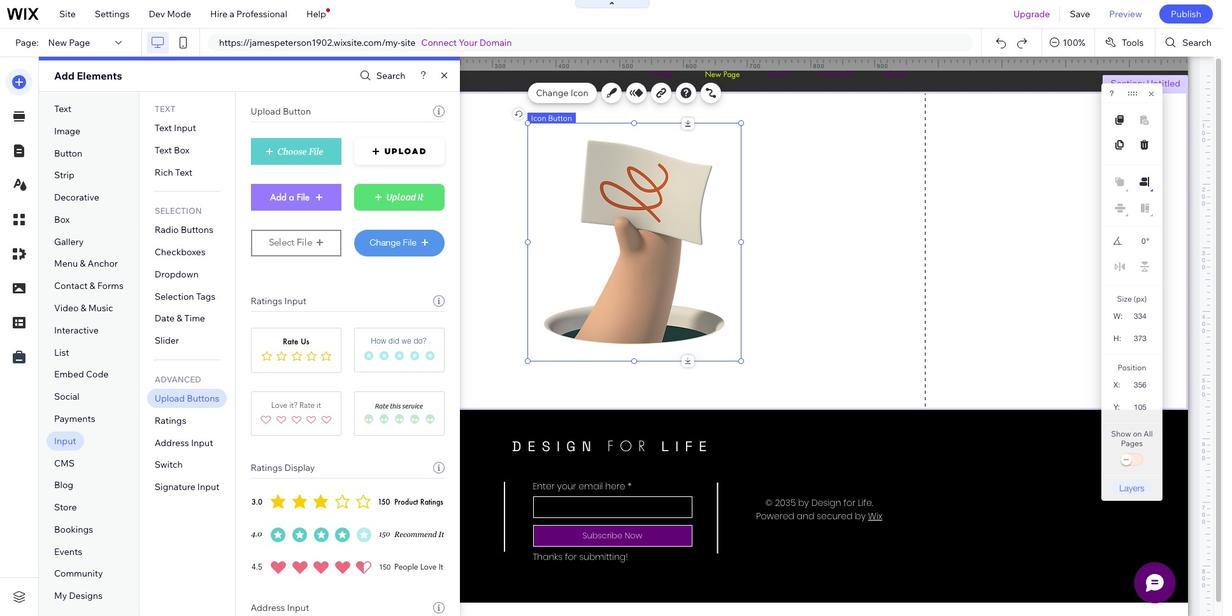 Task type: describe. For each thing, give the bounding box(es) containing it.
change
[[536, 87, 569, 99]]

rich
[[155, 167, 173, 178]]

your
[[459, 37, 478, 48]]

400
[[559, 62, 570, 69]]

upload for upload buttons
[[155, 393, 185, 405]]

menu & anchor
[[54, 258, 118, 270]]

all
[[1144, 430, 1153, 439]]

(px)
[[1134, 294, 1147, 304]]

upload button
[[251, 106, 311, 117]]

700
[[750, 62, 761, 69]]

ratings for ratings input
[[251, 296, 282, 307]]

layers
[[1120, 483, 1145, 494]]

video & music
[[54, 303, 113, 314]]

slider
[[155, 335, 179, 347]]

gallery
[[54, 236, 84, 248]]

& for date
[[177, 313, 182, 325]]

upload for upload button
[[251, 106, 281, 117]]

signature
[[155, 482, 195, 493]]

social
[[54, 391, 79, 403]]

community
[[54, 569, 103, 580]]

date
[[155, 313, 175, 325]]

text up rich
[[155, 145, 172, 156]]

900
[[877, 62, 889, 69]]

upload buttons
[[155, 393, 219, 405]]

add elements
[[54, 69, 122, 82]]

500
[[622, 62, 634, 69]]

bookings
[[54, 524, 93, 536]]

page
[[69, 37, 90, 48]]

1 horizontal spatial search button
[[1156, 29, 1224, 57]]

show on all pages
[[1112, 430, 1153, 449]]

display
[[284, 463, 315, 474]]

new page
[[48, 37, 90, 48]]

text right rich
[[175, 167, 192, 178]]

change icon
[[536, 87, 589, 99]]

video
[[54, 303, 79, 314]]

ratings for ratings display
[[251, 463, 282, 474]]

publish button
[[1160, 4, 1213, 24]]

site
[[59, 8, 76, 20]]

payments
[[54, 414, 95, 425]]

dev
[[149, 8, 165, 20]]

w:
[[1114, 312, 1123, 321]]

dev mode
[[149, 8, 191, 20]]

ratings for ratings
[[155, 415, 186, 427]]

domain
[[480, 37, 512, 48]]

°
[[1147, 237, 1150, 246]]

0 vertical spatial address
[[155, 438, 189, 449]]

800
[[813, 62, 825, 69]]

0 horizontal spatial box
[[54, 214, 70, 226]]

my designs
[[54, 591, 103, 602]]

forms
[[97, 281, 123, 292]]

section:
[[1111, 78, 1145, 89]]

text box
[[155, 145, 190, 156]]

text up text box
[[155, 122, 172, 134]]

designs
[[69, 591, 103, 602]]

? button
[[1110, 89, 1114, 98]]

hire a professional
[[210, 8, 287, 20]]

0 horizontal spatial search
[[377, 70, 406, 82]]

size
[[1118, 294, 1132, 304]]

tags
[[196, 291, 216, 303]]

mode
[[167, 8, 191, 20]]

?
[[1110, 89, 1114, 98]]

contact & forms
[[54, 281, 123, 292]]

tools
[[1122, 37, 1144, 48]]

radio buttons
[[155, 225, 213, 236]]

code
[[86, 369, 108, 381]]

1 horizontal spatial icon
[[571, 87, 589, 99]]

my
[[54, 591, 67, 602]]

pages
[[1122, 439, 1143, 449]]

hire
[[210, 8, 228, 20]]

layers button
[[1112, 482, 1153, 495]]



Task type: vqa. For each thing, say whether or not it's contained in the screenshot.
art
no



Task type: locate. For each thing, give the bounding box(es) containing it.
show
[[1112, 430, 1132, 439]]

300
[[495, 62, 506, 69]]

date & time
[[155, 313, 205, 325]]

0 horizontal spatial upload
[[155, 393, 185, 405]]

1 horizontal spatial button
[[283, 106, 311, 117]]

& for contact
[[90, 281, 95, 292]]

1 selection from the top
[[155, 206, 202, 216]]

box down text input on the left top
[[174, 145, 190, 156]]

new
[[48, 37, 67, 48]]

text up image
[[54, 103, 71, 115]]

0 vertical spatial buttons
[[181, 225, 213, 236]]

interactive
[[54, 325, 99, 336]]

1 vertical spatial selection
[[155, 291, 194, 303]]

None text field
[[1129, 233, 1146, 250], [1128, 308, 1152, 325], [1127, 399, 1152, 416], [1129, 233, 1146, 250], [1128, 308, 1152, 325], [1127, 399, 1152, 416]]

1 vertical spatial box
[[54, 214, 70, 226]]

search down publish button
[[1183, 37, 1212, 48]]

a
[[230, 8, 234, 20]]

h:
[[1114, 335, 1122, 343]]

button
[[283, 106, 311, 117], [548, 113, 572, 123], [54, 148, 82, 159]]

switch
[[155, 460, 183, 471]]

& right video
[[81, 303, 86, 314]]

position
[[1118, 363, 1147, 373]]

signature input
[[155, 482, 220, 493]]

untitled
[[1147, 78, 1181, 89]]

search button down publish button
[[1156, 29, 1224, 57]]

x:
[[1114, 381, 1121, 390]]

100%
[[1063, 37, 1086, 48]]

selection down dropdown
[[155, 291, 194, 303]]

0 vertical spatial search
[[1183, 37, 1212, 48]]

buttons for radio buttons
[[181, 225, 213, 236]]

tools button
[[1095, 29, 1156, 57]]

save button
[[1061, 0, 1100, 28]]

0 vertical spatial upload
[[251, 106, 281, 117]]

buttons for upload buttons
[[187, 393, 219, 405]]

icon right change
[[571, 87, 589, 99]]

text
[[54, 103, 71, 115], [155, 104, 176, 114], [155, 122, 172, 134], [155, 145, 172, 156], [175, 167, 192, 178]]

embed code
[[54, 369, 108, 381]]

2 horizontal spatial button
[[548, 113, 572, 123]]

600
[[686, 62, 698, 69]]

buttons up checkboxes
[[181, 225, 213, 236]]

rich text
[[155, 167, 192, 178]]

add
[[54, 69, 75, 82]]

save
[[1070, 8, 1091, 20]]

search down site
[[377, 70, 406, 82]]

& right date
[[177, 313, 182, 325]]

100% button
[[1043, 29, 1095, 57]]

1 horizontal spatial search
[[1183, 37, 1212, 48]]

0 vertical spatial ratings
[[251, 296, 282, 307]]

1 vertical spatial search button
[[357, 67, 406, 85]]

1 vertical spatial address
[[251, 603, 285, 614]]

publish
[[1171, 8, 1202, 20]]

buttons down "advanced"
[[187, 393, 219, 405]]

0 vertical spatial box
[[174, 145, 190, 156]]

0 horizontal spatial address input
[[155, 438, 213, 449]]

preview button
[[1100, 0, 1152, 28]]

1 vertical spatial upload
[[155, 393, 185, 405]]

menu
[[54, 258, 78, 270]]

text input
[[155, 122, 196, 134]]

selection for selection
[[155, 206, 202, 216]]

1 horizontal spatial upload
[[251, 106, 281, 117]]

& for menu
[[80, 258, 86, 270]]

ratings down the "upload buttons"
[[155, 415, 186, 427]]

& right menu
[[80, 258, 86, 270]]

icon down change
[[531, 113, 546, 123]]

button for upload button
[[283, 106, 311, 117]]

dropdown
[[155, 269, 199, 280]]

box
[[174, 145, 190, 156], [54, 214, 70, 226]]

advanced
[[155, 375, 201, 385]]

section: untitled
[[1111, 78, 1181, 89]]

ratings left display
[[251, 463, 282, 474]]

site
[[401, 37, 416, 48]]

embed
[[54, 369, 84, 381]]

search
[[1183, 37, 1212, 48], [377, 70, 406, 82]]

checkboxes
[[155, 247, 206, 258]]

list
[[54, 347, 69, 359]]

image
[[54, 125, 80, 137]]

https://jamespeterson1902.wixsite.com/my-
[[219, 37, 401, 48]]

0 horizontal spatial address
[[155, 438, 189, 449]]

0 vertical spatial icon
[[571, 87, 589, 99]]

selection up radio buttons
[[155, 206, 202, 216]]

on
[[1133, 430, 1142, 439]]

upload
[[251, 106, 281, 117], [155, 393, 185, 405]]

icon button
[[531, 113, 572, 123]]

search button down https://jamespeterson1902.wixsite.com/my-site connect your domain in the left top of the page
[[357, 67, 406, 85]]

cms
[[54, 458, 75, 469]]

ratings right tags
[[251, 296, 282, 307]]

connect
[[421, 37, 457, 48]]

text up text input on the left top
[[155, 104, 176, 114]]

y:
[[1114, 403, 1120, 412]]

strip
[[54, 170, 74, 181]]

1 vertical spatial ratings
[[155, 415, 186, 427]]

2 selection from the top
[[155, 291, 194, 303]]

1 vertical spatial icon
[[531, 113, 546, 123]]

1 horizontal spatial address input
[[251, 603, 309, 614]]

2 vertical spatial ratings
[[251, 463, 282, 474]]

upgrade
[[1014, 8, 1051, 20]]

input
[[174, 122, 196, 134], [284, 296, 307, 307], [54, 436, 76, 447], [191, 438, 213, 449], [197, 482, 220, 493], [287, 603, 309, 614]]

decorative
[[54, 192, 99, 203]]

0 horizontal spatial icon
[[531, 113, 546, 123]]

size (px)
[[1118, 294, 1147, 304]]

store
[[54, 502, 77, 514]]

0 horizontal spatial search button
[[357, 67, 406, 85]]

selection tags
[[155, 291, 216, 303]]

help
[[306, 8, 326, 20]]

ratings input
[[251, 296, 307, 307]]

time
[[184, 313, 205, 325]]

1 vertical spatial search
[[377, 70, 406, 82]]

& left forms
[[90, 281, 95, 292]]

ratings display
[[251, 463, 315, 474]]

0 vertical spatial selection
[[155, 206, 202, 216]]

buttons
[[181, 225, 213, 236], [187, 393, 219, 405]]

None text field
[[1128, 330, 1152, 347], [1127, 377, 1152, 394], [1128, 330, 1152, 347], [1127, 377, 1152, 394]]

anchor
[[88, 258, 118, 270]]

& for video
[[81, 303, 86, 314]]

switch
[[1120, 452, 1145, 470]]

events
[[54, 547, 82, 558]]

https://jamespeterson1902.wixsite.com/my-site connect your domain
[[219, 37, 512, 48]]

1 vertical spatial buttons
[[187, 393, 219, 405]]

box up gallery
[[54, 214, 70, 226]]

contact
[[54, 281, 88, 292]]

search button
[[1156, 29, 1224, 57], [357, 67, 406, 85]]

0 horizontal spatial button
[[54, 148, 82, 159]]

selection for selection tags
[[155, 291, 194, 303]]

radio
[[155, 225, 179, 236]]

1 horizontal spatial box
[[174, 145, 190, 156]]

1 vertical spatial address input
[[251, 603, 309, 614]]

settings
[[95, 8, 130, 20]]

0 vertical spatial search button
[[1156, 29, 1224, 57]]

music
[[88, 303, 113, 314]]

preview
[[1110, 8, 1143, 20]]

professional
[[236, 8, 287, 20]]

button for icon button
[[548, 113, 572, 123]]

0 vertical spatial address input
[[155, 438, 213, 449]]

1 horizontal spatial address
[[251, 603, 285, 614]]

&
[[80, 258, 86, 270], [90, 281, 95, 292], [81, 303, 86, 314], [177, 313, 182, 325]]

elements
[[77, 69, 122, 82]]



